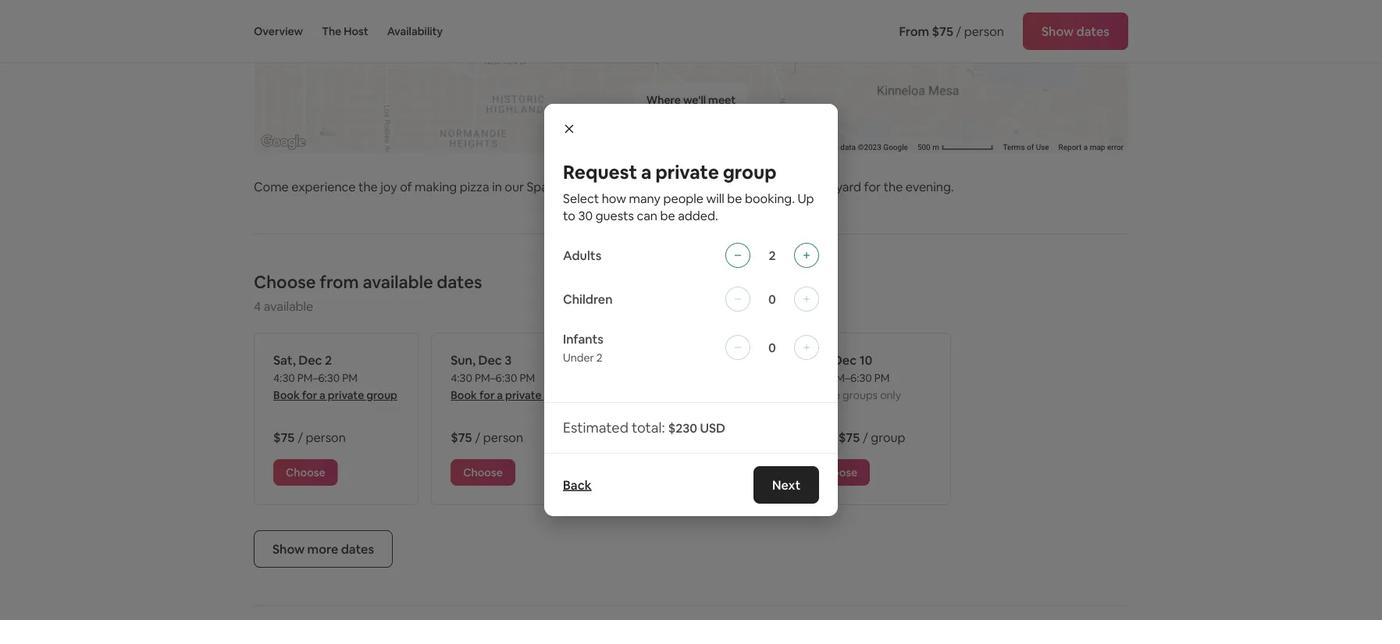 Task type: vqa. For each thing, say whether or not it's contained in the screenshot.
Show map's "Show"
no



Task type: locate. For each thing, give the bounding box(es) containing it.
can
[[637, 207, 658, 223]]

dec left 10
[[833, 352, 857, 368]]

back button
[[555, 469, 600, 501]]

book for sat,
[[273, 388, 300, 402]]

make
[[668, 178, 700, 194]]

1 horizontal spatial be
[[727, 190, 742, 206]]

1 $75 / person from the left
[[273, 429, 346, 445]]

added.
[[678, 207, 718, 223]]

500 m button
[[913, 141, 998, 153]]

2 add image from the top
[[801, 293, 813, 305]]

2 horizontal spatial book
[[628, 388, 655, 402]]

villa.
[[574, 178, 600, 194]]

0 horizontal spatial the
[[358, 178, 378, 194]]

backyard down map
[[808, 178, 861, 194]]

group inside sun, dec 3 4:30 pm–6:30 pm book for a private group
[[544, 388, 575, 402]]

0 horizontal spatial available
[[264, 298, 313, 314]]

dec for 10
[[833, 352, 857, 368]]

pm inside the sat, dec 2 4:30 pm–6:30 pm book for a private group
[[342, 371, 358, 385]]

2 for dec
[[325, 352, 332, 368]]

0 horizontal spatial backyard
[[724, 178, 777, 194]]

only
[[880, 388, 901, 402]]

/
[[956, 23, 962, 39], [298, 429, 303, 445], [475, 429, 480, 445], [653, 429, 658, 445], [863, 429, 868, 445]]

dec right sat,
[[298, 352, 322, 368]]

1 vertical spatial available
[[264, 298, 313, 314]]

available
[[363, 271, 433, 293], [264, 298, 313, 314]]

2 pm–6:30 from the left
[[475, 371, 517, 385]]

1 horizontal spatial sun,
[[806, 352, 831, 368]]

come
[[254, 178, 289, 194]]

2 horizontal spatial dec
[[833, 352, 857, 368]]

use
[[1036, 143, 1049, 152]]

our
[[505, 178, 524, 194], [702, 178, 721, 194]]

pm for sun, dec 3
[[520, 371, 535, 385]]

1 dec from the left
[[298, 352, 322, 368]]

1 horizontal spatial our
[[702, 178, 721, 194]]

pizza
[[460, 178, 489, 194]]

2 dec from the left
[[478, 352, 502, 368]]

0 horizontal spatial pm–6:30
[[297, 371, 340, 385]]

many
[[629, 190, 661, 206]]

1 vertical spatial add image
[[801, 293, 813, 305]]

show for show more dates
[[273, 541, 305, 557]]

2 the from the left
[[884, 178, 903, 194]]

1 horizontal spatial show
[[1042, 23, 1074, 39]]

2 $75 / person from the left
[[451, 429, 523, 445]]

dec for 2
[[298, 352, 322, 368]]

person
[[964, 23, 1004, 39], [306, 429, 346, 445], [483, 429, 523, 445], [661, 429, 701, 445]]

0 horizontal spatial of
[[400, 178, 412, 194]]

2 vertical spatial dates
[[341, 541, 374, 557]]

1 the from the left
[[358, 178, 378, 194]]

to left 30
[[563, 207, 576, 223]]

3 pm from the left
[[875, 371, 890, 385]]

dec
[[298, 352, 322, 368], [478, 352, 502, 368], [833, 352, 857, 368]]

pm–6:30 inside sun, dec 3 4:30 pm–6:30 pm book for a private group
[[475, 371, 517, 385]]

4:30 for sun, dec 3
[[451, 371, 472, 385]]

pm
[[342, 371, 358, 385], [520, 371, 535, 385], [875, 371, 890, 385]]

$75 / person for sun,
[[451, 429, 523, 445]]

2 inside the sat, dec 2 4:30 pm–6:30 pm book for a private group
[[325, 352, 332, 368]]

$75 / person
[[273, 429, 346, 445], [451, 429, 523, 445], [628, 429, 701, 445]]

available right "from"
[[363, 271, 433, 293]]

0 horizontal spatial from
[[806, 429, 836, 445]]

0 horizontal spatial sun,
[[451, 352, 476, 368]]

2 for under
[[597, 351, 603, 365]]

0 horizontal spatial $75 / person
[[273, 429, 346, 445]]

from
[[899, 23, 930, 39], [806, 429, 836, 445]]

1 vertical spatial subtract image
[[732, 293, 744, 305]]

book inside sun, dec 3 4:30 pm–6:30 pm book for a private group
[[451, 388, 477, 402]]

1 horizontal spatial dec
[[478, 352, 502, 368]]

0 horizontal spatial 4:30
[[273, 371, 295, 385]]

people
[[663, 190, 704, 206]]

show for show dates
[[1042, 23, 1074, 39]]

2 horizontal spatial book for a private group link
[[628, 388, 752, 402]]

4:30
[[273, 371, 295, 385], [451, 371, 472, 385], [806, 371, 827, 385]]

dec inside sun, dec 3 4:30 pm–6:30 pm book for a private group
[[478, 352, 502, 368]]

0 horizontal spatial dates
[[341, 541, 374, 557]]

next button
[[754, 466, 819, 504]]

2 inside infants under 2
[[597, 351, 603, 365]]

our right in
[[505, 178, 524, 194]]

0 horizontal spatial 2
[[325, 352, 332, 368]]

1 horizontal spatial book
[[451, 388, 477, 402]]

infants under 2
[[563, 331, 604, 365]]

m
[[933, 143, 940, 152]]

add image
[[801, 249, 813, 262], [801, 293, 813, 305]]

sun,
[[451, 352, 476, 368], [806, 352, 831, 368]]

3 pm–6:30 from the left
[[830, 371, 872, 385]]

from $75 / person
[[899, 23, 1004, 39]]

2 subtract image from the top
[[732, 293, 744, 305]]

terms
[[1003, 143, 1025, 152]]

for inside the sat, dec 2 4:30 pm–6:30 pm book for a private group
[[302, 388, 317, 402]]

pm–6:30 inside sun, dec 10 4:30 pm–6:30 pm private groups only
[[830, 371, 872, 385]]

subtract image
[[732, 249, 744, 262], [732, 293, 744, 305]]

sun, left 3
[[451, 352, 476, 368]]

$75 / person down the sat, dec 2 4:30 pm–6:30 pm book for a private group
[[273, 429, 346, 445]]

1 4:30 from the left
[[273, 371, 295, 385]]

$75 / person down sun, dec 3 4:30 pm–6:30 pm book for a private group
[[451, 429, 523, 445]]

0 vertical spatial be
[[727, 190, 742, 206]]

pm–6:30
[[297, 371, 340, 385], [475, 371, 517, 385], [830, 371, 872, 385]]

the left joy
[[358, 178, 378, 194]]

spanish
[[527, 178, 571, 194]]

2 sun, from the left
[[806, 352, 831, 368]]

of right joy
[[400, 178, 412, 194]]

2 4:30 from the left
[[451, 371, 472, 385]]

2 horizontal spatial 4:30
[[806, 371, 827, 385]]

0 horizontal spatial to
[[563, 207, 576, 223]]

book for a private group link down sat,
[[273, 388, 397, 402]]

0 horizontal spatial be
[[660, 207, 675, 223]]

$75
[[932, 23, 953, 39], [273, 429, 295, 445], [451, 429, 472, 445], [628, 429, 649, 445], [839, 429, 860, 445]]

2 horizontal spatial dates
[[1077, 23, 1110, 39]]

0 vertical spatial 0
[[769, 291, 776, 307]]

be
[[727, 190, 742, 206], [660, 207, 675, 223]]

backyard left the your
[[724, 178, 777, 194]]

book for a private group link down 3
[[451, 388, 575, 402]]

1 horizontal spatial $75 / person
[[451, 429, 523, 445]]

0 vertical spatial add image
[[801, 249, 813, 262]]

2 horizontal spatial pm
[[875, 371, 890, 385]]

for inside sun, dec 3 4:30 pm–6:30 pm book for a private group
[[479, 388, 495, 402]]

3 $75 / person from the left
[[628, 429, 701, 445]]

be right can
[[660, 207, 675, 223]]

1 vertical spatial from
[[806, 429, 836, 445]]

1 0 from the top
[[769, 291, 776, 307]]

4:30 inside sun, dec 10 4:30 pm–6:30 pm private groups only
[[806, 371, 827, 385]]

2 book for a private group link from the left
[[451, 388, 575, 402]]

2
[[769, 247, 776, 263], [597, 351, 603, 365], [325, 352, 332, 368]]

book for a private group link up $230
[[628, 388, 752, 402]]

1 subtract image from the top
[[732, 249, 744, 262]]

0 vertical spatial available
[[363, 271, 433, 293]]

2 down booking.
[[769, 247, 776, 263]]

0 horizontal spatial book for a private group link
[[273, 388, 397, 402]]

1 vertical spatial of
[[400, 178, 412, 194]]

to
[[653, 178, 665, 194], [563, 207, 576, 223]]

more
[[307, 541, 338, 557]]

subtract image
[[732, 341, 744, 354]]

available down choose
[[264, 298, 313, 314]]

1 horizontal spatial 2
[[597, 351, 603, 365]]

dec for 3
[[478, 352, 502, 368]]

sun, inside sun, dec 3 4:30 pm–6:30 pm book for a private group
[[451, 352, 476, 368]]

book inside the sat, dec 2 4:30 pm–6:30 pm book for a private group
[[273, 388, 300, 402]]

0 horizontal spatial book
[[273, 388, 300, 402]]

dates
[[1077, 23, 1110, 39], [437, 271, 482, 293], [341, 541, 374, 557]]

1 pm–6:30 from the left
[[297, 371, 340, 385]]

pm inside sun, dec 3 4:30 pm–6:30 pm book for a private group
[[520, 371, 535, 385]]

3 4:30 from the left
[[806, 371, 827, 385]]

1 vertical spatial to
[[563, 207, 576, 223]]

book
[[273, 388, 300, 402], [451, 388, 477, 402], [628, 388, 655, 402]]

of
[[1027, 143, 1034, 152], [400, 178, 412, 194]]

1 pm from the left
[[342, 371, 358, 385]]

total:
[[632, 419, 665, 437]]

1 horizontal spatial 4:30
[[451, 371, 472, 385]]

1 horizontal spatial book for a private group link
[[451, 388, 575, 402]]

1 horizontal spatial the
[[884, 178, 903, 194]]

from for from $75 / person
[[899, 23, 930, 39]]

1 book for a private group link from the left
[[273, 388, 397, 402]]

from
[[320, 271, 359, 293]]

a inside the sat, dec 2 4:30 pm–6:30 pm book for a private group
[[320, 388, 326, 402]]

map
[[1090, 143, 1105, 152]]

0 horizontal spatial pm
[[342, 371, 358, 385]]

0
[[769, 291, 776, 307], [769, 339, 776, 355]]

experience
[[291, 178, 356, 194]]

0 horizontal spatial dec
[[298, 352, 322, 368]]

private
[[656, 160, 719, 184], [328, 388, 364, 402], [505, 388, 542, 402], [683, 388, 719, 402]]

2 pm from the left
[[520, 371, 535, 385]]

map
[[823, 143, 839, 152]]

booking.
[[745, 190, 795, 206]]

book for a private group link for 2
[[273, 388, 397, 402]]

dec left 3
[[478, 352, 502, 368]]

private inside the sat, dec 2 4:30 pm–6:30 pm book for a private group
[[328, 388, 364, 402]]

request a private group select how many people will be booking. up to 30 guests can be added.
[[563, 160, 814, 223]]

dec inside sun, dec 10 4:30 pm–6:30 pm private groups only
[[833, 352, 857, 368]]

4:30 inside the sat, dec 2 4:30 pm–6:30 pm book for a private group
[[273, 371, 295, 385]]

sun, for sun, dec 10
[[806, 352, 831, 368]]

0 horizontal spatial our
[[505, 178, 524, 194]]

2 horizontal spatial pm–6:30
[[830, 371, 872, 385]]

show
[[1042, 23, 1074, 39], [273, 541, 305, 557]]

1 vertical spatial 0
[[769, 339, 776, 355]]

sat,
[[273, 352, 296, 368]]

2 our from the left
[[702, 178, 721, 194]]

sun, inside sun, dec 10 4:30 pm–6:30 pm private groups only
[[806, 352, 831, 368]]

0 vertical spatial from
[[899, 23, 930, 39]]

1 vertical spatial show
[[273, 541, 305, 557]]

show more dates link
[[254, 530, 393, 568]]

3
[[505, 352, 512, 368]]

0 vertical spatial to
[[653, 178, 665, 194]]

back
[[563, 477, 592, 493]]

terms of use link
[[1003, 143, 1049, 152]]

group
[[723, 160, 777, 184], [367, 388, 397, 402], [544, 388, 575, 402], [721, 388, 752, 402], [871, 429, 906, 445]]

sun, up private
[[806, 352, 831, 368]]

be right will
[[727, 190, 742, 206]]

private inside request a private group select how many people will be booking. up to 30 guests can be added.
[[656, 160, 719, 184]]

the
[[358, 178, 378, 194], [884, 178, 903, 194]]

1 horizontal spatial from
[[899, 23, 930, 39]]

2 right sat,
[[325, 352, 332, 368]]

0 horizontal spatial show
[[273, 541, 305, 557]]

of left use
[[1027, 143, 1034, 152]]

0 vertical spatial show
[[1042, 23, 1074, 39]]

come experience the joy of making pizza in our spanish villa. allow us to make our backyard your backyard for the evening.
[[254, 178, 954, 194]]

estimated total: $230 usd
[[563, 419, 726, 437]]

1 horizontal spatial pm–6:30
[[475, 371, 517, 385]]

the host
[[322, 24, 368, 38]]

4:30 inside sun, dec 3 4:30 pm–6:30 pm book for a private group
[[451, 371, 472, 385]]

add image down up
[[801, 249, 813, 262]]

1 horizontal spatial backyard
[[808, 178, 861, 194]]

1 horizontal spatial dates
[[437, 271, 482, 293]]

choose
[[254, 271, 316, 293]]

4:30 for sun, dec 10
[[806, 371, 827, 385]]

3 dec from the left
[[833, 352, 857, 368]]

$75 / person down book for a private group
[[628, 429, 701, 445]]

1 horizontal spatial pm
[[520, 371, 535, 385]]

dec inside the sat, dec 2 4:30 pm–6:30 pm book for a private group
[[298, 352, 322, 368]]

add image up add icon on the bottom of the page
[[801, 293, 813, 305]]

joy
[[381, 178, 397, 194]]

a inside request a private group select how many people will be booking. up to 30 guests can be added.
[[641, 160, 652, 184]]

our right make
[[702, 178, 721, 194]]

show more dates
[[273, 541, 374, 557]]

1 vertical spatial dates
[[437, 271, 482, 293]]

to right us at top left
[[653, 178, 665, 194]]

1 sun, from the left
[[451, 352, 476, 368]]

dates inside choose from available dates 4 available
[[437, 271, 482, 293]]

pm–6:30 inside the sat, dec 2 4:30 pm–6:30 pm book for a private group
[[297, 371, 340, 385]]

2 right under
[[597, 351, 603, 365]]

2 book from the left
[[451, 388, 477, 402]]

1 horizontal spatial available
[[363, 271, 433, 293]]

0 vertical spatial subtract image
[[732, 249, 744, 262]]

pm inside sun, dec 10 4:30 pm–6:30 pm private groups only
[[875, 371, 890, 385]]

2 horizontal spatial $75 / person
[[628, 429, 701, 445]]

1 horizontal spatial of
[[1027, 143, 1034, 152]]

1 book from the left
[[273, 388, 300, 402]]

overview button
[[254, 0, 303, 62]]

1 add image from the top
[[801, 249, 813, 262]]

the left evening.
[[884, 178, 903, 194]]



Task type: describe. For each thing, give the bounding box(es) containing it.
pm–6:30 for 10
[[830, 371, 872, 385]]

groups
[[843, 388, 878, 402]]

4:30 for sat, dec 2
[[273, 371, 295, 385]]

under
[[563, 351, 594, 365]]

your
[[780, 178, 806, 194]]

usd
[[700, 420, 726, 436]]

evening.
[[906, 178, 954, 194]]

we'll
[[683, 93, 706, 107]]

choose from available dates 4 available
[[254, 271, 482, 314]]

pm–6:30 for 3
[[475, 371, 517, 385]]

add image for 2
[[801, 249, 813, 262]]

subtract image for 0
[[732, 293, 744, 305]]

report a map error
[[1059, 143, 1124, 152]]

infants
[[563, 331, 604, 347]]

book for sun,
[[451, 388, 477, 402]]

the host button
[[322, 0, 368, 62]]

30
[[578, 207, 593, 223]]

add image for 0
[[801, 293, 813, 305]]

group inside request a private group select how many people will be booking. up to 30 guests can be added.
[[723, 160, 777, 184]]

map data ©2023 google
[[823, 143, 908, 152]]

show dates link
[[1023, 12, 1129, 50]]

1 horizontal spatial to
[[653, 178, 665, 194]]

pm for sun, dec 10
[[875, 371, 890, 385]]

adults
[[563, 247, 602, 263]]

availability
[[387, 24, 443, 38]]

where we'll meet
[[647, 93, 736, 107]]

meet
[[708, 93, 736, 107]]

estimated
[[563, 419, 629, 437]]

google
[[884, 143, 908, 152]]

$230
[[668, 420, 698, 436]]

2 backyard from the left
[[808, 178, 861, 194]]

1 vertical spatial be
[[660, 207, 675, 223]]

terms of use
[[1003, 143, 1049, 152]]

google image
[[258, 132, 309, 152]]

private inside sun, dec 3 4:30 pm–6:30 pm book for a private group
[[505, 388, 542, 402]]

4
[[254, 298, 261, 314]]

the
[[322, 24, 341, 38]]

3 book for a private group link from the left
[[628, 388, 752, 402]]

select
[[563, 190, 599, 206]]

request
[[563, 160, 637, 184]]

0 vertical spatial dates
[[1077, 23, 1110, 39]]

private
[[806, 388, 840, 402]]

how
[[602, 190, 626, 206]]

children
[[563, 291, 613, 307]]

report
[[1059, 143, 1082, 152]]

3 book from the left
[[628, 388, 655, 402]]

allow
[[603, 178, 634, 194]]

0 vertical spatial of
[[1027, 143, 1034, 152]]

guests
[[596, 207, 634, 223]]

will
[[706, 190, 725, 206]]

overview
[[254, 24, 303, 38]]

2 0 from the top
[[769, 339, 776, 355]]

where
[[647, 93, 681, 107]]

500
[[918, 143, 931, 152]]

error
[[1107, 143, 1124, 152]]

pm for sat, dec 2
[[342, 371, 358, 385]]

subtract image for 2
[[732, 249, 744, 262]]

10
[[860, 352, 873, 368]]

up
[[798, 190, 814, 206]]

book for a private group link for 3
[[451, 388, 575, 402]]

add image
[[801, 341, 813, 354]]

group inside the sat, dec 2 4:30 pm–6:30 pm book for a private group
[[367, 388, 397, 402]]

sat, dec 2 4:30 pm–6:30 pm book for a private group
[[273, 352, 397, 402]]

from for from $75 / group
[[806, 429, 836, 445]]

pm–6:30 for 2
[[297, 371, 340, 385]]

500 m
[[918, 143, 941, 152]]

a inside sun, dec 3 4:30 pm–6:30 pm book for a private group
[[497, 388, 503, 402]]

sun, dec 3 4:30 pm–6:30 pm book for a private group
[[451, 352, 575, 402]]

book for a private group
[[628, 388, 752, 402]]

from $75 / group
[[806, 429, 906, 445]]

map region
[[139, 0, 1139, 244]]

us
[[637, 178, 650, 194]]

making
[[415, 178, 457, 194]]

$75 / person for sat,
[[273, 429, 346, 445]]

show dates
[[1042, 23, 1110, 39]]

sun, for sun, dec 3
[[451, 352, 476, 368]]

1 our from the left
[[505, 178, 524, 194]]

data
[[841, 143, 856, 152]]

availability button
[[387, 0, 443, 62]]

©2023
[[858, 143, 882, 152]]

2 horizontal spatial 2
[[769, 247, 776, 263]]

report a map error link
[[1059, 143, 1124, 152]]

in
[[492, 178, 502, 194]]

host
[[344, 24, 368, 38]]

1 backyard from the left
[[724, 178, 777, 194]]

to inside request a private group select how many people will be booking. up to 30 guests can be added.
[[563, 207, 576, 223]]

sun, dec 10 4:30 pm–6:30 pm private groups only
[[806, 352, 901, 402]]

next
[[772, 477, 801, 493]]



